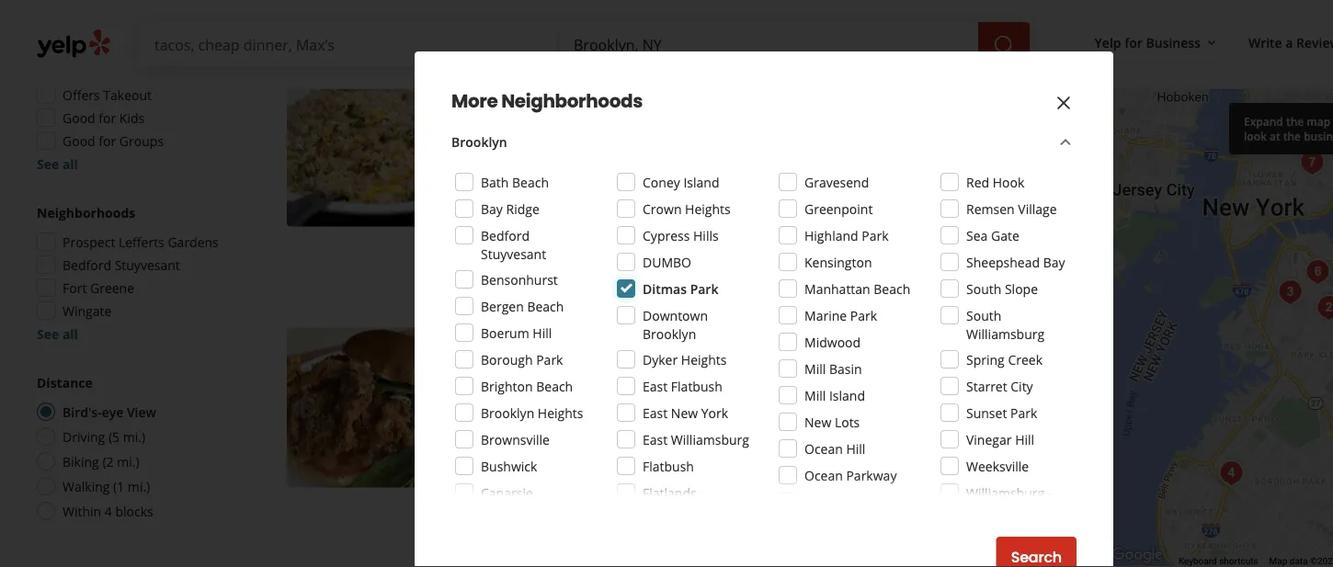 Task type: vqa. For each thing, say whether or not it's contained in the screenshot.


Task type: locate. For each thing, give the bounding box(es) containing it.
expand the map tooltip
[[1229, 103, 1333, 154]]

good down "offers takeout"
[[63, 109, 95, 126]]

0 vertical spatial see all button
[[37, 155, 78, 172]]

spring creek
[[966, 351, 1043, 368]]

1 vertical spatial all
[[62, 325, 78, 342]]

1 ocean from the top
[[804, 440, 843, 457]]

east for east harbor seafood palace
[[489, 67, 528, 92]]

is inside "came here for dim sum on a weekday afternoon and it was as busy as ever. parking is always a gamble, you could try for street parking and get lucky. you could…"
[[998, 209, 1008, 227]]

island up "lots"
[[829, 387, 865, 404]]

1 vertical spatial ocean
[[804, 467, 843, 484]]

takeout down '20-' at the top
[[103, 86, 152, 103]]

1 next image from the top
[[417, 136, 439, 158]]

comfort food
[[595, 388, 670, 403]]

park for sunset park
[[1010, 404, 1037, 422]]

within 4 blocks
[[63, 502, 153, 520]]

heights for brooklyn heights
[[538, 404, 583, 422]]

park up brighton beach
[[536, 351, 563, 368]]

offers delivery for top 16 checkmark v2 icon
[[487, 180, 576, 197]]

island up 'crown heights'
[[683, 173, 719, 191]]

parkway
[[846, 467, 897, 484]]

2 group from the top
[[31, 203, 228, 343]]

1 vertical spatial is
[[521, 493, 531, 510]]

google image
[[1107, 543, 1167, 567]]

16 checkmark v2 image up 'ditmas'
[[665, 263, 680, 278]]

boerum
[[481, 324, 529, 342]]

1 vertical spatial slideshow element
[[287, 328, 447, 488]]

1 south from the top
[[966, 280, 1001, 297]]

or up 1.
[[777, 493, 790, 510]]

2 as from the left
[[900, 209, 913, 227]]

16 healthy dining v2 image
[[623, 443, 638, 457]]

all for wingate
[[62, 325, 78, 342]]

1 vertical spatial see all
[[37, 325, 78, 342]]

shortcuts
[[1219, 556, 1258, 567]]

user actions element
[[1080, 26, 1333, 63]]

mill island
[[804, 387, 865, 404]]

1 vertical spatial the
[[917, 493, 937, 510]]

park for marine park
[[850, 307, 877, 324]]

16 speech v2 image
[[469, 211, 484, 226]]

the down excellent
[[565, 511, 584, 528]]

gate
[[991, 227, 1019, 244]]

slideshow element for "this is an excellent place to grab a meal before or after a visit to either the brooklyn museum, or the brooklyn botanic garden. why?  1. it's right around the…"
[[287, 328, 447, 488]]

east new york
[[643, 404, 728, 422]]

park down manhattan beach
[[850, 307, 877, 324]]

delivery for top 16 checkmark v2 icon
[[528, 180, 576, 197]]

new left "lots"
[[804, 413, 831, 431]]

2 vertical spatial 16 checkmark v2 image
[[589, 555, 603, 567]]

1 vertical spatial takeout
[[684, 263, 727, 278]]

1 horizontal spatial island
[[829, 387, 865, 404]]

bedford down bay ridge
[[481, 227, 530, 244]]

williamsburg up 'spring creek'
[[966, 325, 1045, 342]]

option group containing distance
[[31, 373, 228, 526]]

offers down the liked
[[63, 86, 100, 103]]

flatbush
[[671, 377, 722, 395], [643, 457, 694, 475]]

east for east new york
[[643, 404, 668, 422]]

island
[[683, 173, 719, 191], [829, 387, 865, 404]]

1 vertical spatial williamsburg
[[671, 431, 749, 448]]

(821 reviews)
[[597, 97, 676, 114]]

for down "offers takeout"
[[99, 109, 116, 126]]

the up the…"
[[917, 493, 937, 510]]

cypress
[[643, 227, 690, 244]]

prospect up fort greene at the left
[[63, 233, 115, 251]]

kensington
[[804, 253, 872, 271]]

south down south slope
[[966, 307, 1001, 324]]

ocean for ocean hill
[[804, 440, 843, 457]]

is left an
[[521, 493, 531, 510]]

as up lucky.
[[852, 209, 865, 227]]

0 vertical spatial delivery
[[528, 180, 576, 197]]

0 vertical spatial reviews)
[[627, 97, 676, 114]]

1 vertical spatial see
[[37, 325, 59, 342]]

business
[[1146, 34, 1201, 51]]

0 horizontal spatial bedford
[[63, 256, 111, 274]]

for down good for kids
[[99, 132, 116, 149]]

offers delivery down the vegetarian friendly
[[487, 463, 576, 481]]

0 horizontal spatial bedford stuyvesant
[[63, 256, 180, 274]]

hill for vinegar hill
[[1015, 431, 1034, 448]]

mi.)
[[123, 428, 145, 445], [117, 453, 139, 470], [128, 478, 150, 495]]

east right 16 healthy dining v2 image
[[643, 431, 668, 448]]

0 vertical spatial see
[[37, 155, 59, 172]]

was
[[825, 209, 848, 227]]

ditmas park
[[643, 280, 718, 297]]

healthy dining
[[642, 441, 728, 458]]

2 ocean from the top
[[804, 467, 843, 484]]

2 vertical spatial williamsburg
[[966, 484, 1045, 502]]

for right the yelp at the right top of page
[[1125, 34, 1143, 51]]

previous image
[[294, 397, 316, 419]]

1 horizontal spatial prospect
[[782, 387, 835, 405]]

good down good for kids
[[63, 132, 95, 149]]

2 good from the top
[[63, 132, 95, 149]]

east down food
[[643, 404, 668, 422]]

east up 4.2 star rating image on the left top
[[489, 67, 528, 92]]

1 horizontal spatial new
[[804, 413, 831, 431]]

neighborhoods inside group
[[37, 204, 135, 221]]

flatbush up 'flatlands'
[[643, 457, 694, 475]]

24 chevron down v2 image
[[1054, 131, 1077, 153]]

reviews)
[[627, 97, 676, 114], [629, 358, 679, 376]]

1 offers delivery from the top
[[487, 180, 576, 197]]

prospect up new lots
[[782, 387, 835, 405]]

offers inside group
[[63, 86, 100, 103]]

stuyvesant down lefferts
[[115, 256, 180, 274]]

beach for manhattan beach
[[874, 280, 910, 297]]

2 vertical spatial mi.)
[[128, 478, 150, 495]]

1 vertical spatial east harbor seafood palace image
[[1213, 455, 1250, 492]]

prospect
[[63, 233, 115, 251], [782, 387, 835, 405]]

hill for boerum hill
[[533, 324, 552, 342]]

group containing neighborhoods
[[31, 203, 228, 343]]

0 horizontal spatial stuyvesant
[[115, 256, 180, 274]]

1 vertical spatial offers
[[487, 180, 525, 197]]

2 south from the top
[[966, 307, 1001, 324]]

ocean down new lots
[[804, 440, 843, 457]]

marine
[[804, 307, 847, 324]]

mi.) for walking (1 mi.)
[[128, 478, 150, 495]]

0 vertical spatial all
[[62, 155, 78, 172]]

see for wingate
[[37, 325, 59, 342]]

prospect heights
[[782, 387, 884, 405]]

2 horizontal spatial the
[[1286, 114, 1304, 129]]

slideshow element
[[287, 67, 447, 227], [287, 328, 447, 488]]

dyker
[[643, 351, 678, 368]]

0 horizontal spatial east harbor seafood palace image
[[287, 67, 447, 227]]

4.2 star rating image
[[469, 98, 568, 116]]

1 slideshow element from the top
[[287, 67, 447, 227]]

0 vertical spatial is
[[998, 209, 1008, 227]]

see all
[[37, 155, 78, 172], [37, 325, 78, 342]]

heights up "lots"
[[838, 387, 884, 405]]

and left it
[[788, 209, 811, 227]]

for right try
[[676, 228, 693, 245]]

east flatbush
[[643, 377, 722, 395]]

0 vertical spatial slideshow element
[[287, 67, 447, 227]]

search image
[[993, 34, 1015, 56]]

takeout inside group
[[103, 86, 152, 103]]

williamsburg down york
[[671, 431, 749, 448]]

0 horizontal spatial takeout
[[103, 86, 152, 103]]

all
[[62, 155, 78, 172], [62, 325, 78, 342]]

0 vertical spatial takeout
[[103, 86, 152, 103]]

outdoor seating
[[487, 263, 574, 278]]

1 horizontal spatial is
[[998, 209, 1008, 227]]

1.
[[780, 511, 791, 528]]

to left grab
[[644, 493, 657, 510]]

heights down brunch at bottom left
[[538, 404, 583, 422]]

the left map
[[1286, 114, 1304, 129]]

0 vertical spatial bay
[[481, 200, 503, 217]]

a
[[1286, 34, 1293, 51], [658, 209, 665, 227], [533, 228, 540, 245], [691, 493, 698, 510], [825, 493, 833, 510]]

bedford
[[481, 227, 530, 244], [63, 256, 111, 274]]

next image
[[417, 136, 439, 158], [417, 397, 439, 419]]

afternoon
[[724, 209, 784, 227]]

or down an
[[548, 511, 561, 528]]

group
[[31, 33, 228, 173], [31, 203, 228, 343]]

hill down bergen beach
[[533, 324, 552, 342]]

next image left open
[[417, 397, 439, 419]]

flatbush up east new york
[[671, 377, 722, 395]]

food
[[643, 388, 670, 403]]

1 all from the top
[[62, 155, 78, 172]]

takeout up ditmas park
[[684, 263, 727, 278]]

fort
[[63, 279, 87, 296]]

global
[[566, 328, 625, 353]]

bedford stuyvesant up 'greene'
[[63, 256, 180, 274]]

2 next image from the top
[[417, 397, 439, 419]]

mill for mill island
[[804, 387, 826, 404]]

new down east flatbush
[[671, 404, 698, 422]]

0 vertical spatial or
[[777, 493, 790, 510]]

1 horizontal spatial takeout
[[684, 263, 727, 278]]

remsen
[[966, 200, 1015, 217]]

ocean parkway
[[804, 467, 897, 484]]

1 see all button from the top
[[37, 155, 78, 172]]

either
[[879, 493, 914, 510]]

a up right
[[825, 493, 833, 510]]

1 horizontal spatial bedford
[[481, 227, 530, 244]]

downtown
[[643, 307, 708, 324]]

0 vertical spatial bedford
[[481, 227, 530, 244]]

option group
[[31, 373, 228, 526]]

groups
[[119, 132, 164, 149]]

0 vertical spatial williamsburg
[[966, 325, 1045, 342]]

0 horizontal spatial prospect
[[63, 233, 115, 251]]

1 vertical spatial see all button
[[37, 325, 78, 342]]

1 vertical spatial mill
[[804, 387, 826, 404]]

before
[[734, 493, 774, 510]]

brownsville
[[481, 431, 550, 448]]

see all for wingate
[[37, 325, 78, 342]]

delivery for 16 checkmark v2 icon to the middle
[[528, 463, 576, 481]]

starret
[[966, 377, 1007, 395]]

for inside the yelp for business button
[[1125, 34, 1143, 51]]

1 vertical spatial mi.)
[[117, 453, 139, 470]]

park up downtown
[[690, 280, 718, 297]]

0 vertical spatial prospect
[[63, 233, 115, 251]]

distance
[[37, 374, 93, 391]]

see all down good for groups
[[37, 155, 78, 172]]

south
[[966, 280, 1001, 297], [966, 307, 1001, 324]]

a down here on the top of the page
[[533, 228, 540, 245]]

0 vertical spatial good
[[63, 109, 95, 126]]

biking (2 mi.)
[[63, 453, 139, 470]]

1 good from the top
[[63, 109, 95, 126]]

beach for bergen beach
[[527, 297, 564, 315]]

see all down wingate
[[37, 325, 78, 342]]

mi.) right (2
[[117, 453, 139, 470]]

bedford stuyvesant up outdoor
[[481, 227, 546, 262]]

bay right sheepshead
[[1043, 253, 1065, 271]]

healthy
[[642, 441, 688, 458]]

1 horizontal spatial hill
[[846, 440, 865, 457]]

east harbor seafood palace image
[[287, 67, 447, 227], [1213, 455, 1250, 492]]

or
[[777, 493, 790, 510], [548, 511, 561, 528]]

view
[[127, 403, 156, 421]]

2 see all button from the top
[[37, 325, 78, 342]]

2 vertical spatial delivery
[[528, 463, 576, 481]]

16 close v2 image
[[469, 263, 484, 278]]

map
[[1269, 556, 1287, 567]]

more
[[946, 228, 980, 245]]

miriam image
[[1310, 290, 1333, 326]]

park for highland park
[[862, 227, 889, 244]]

prospect for prospect heights
[[782, 387, 835, 405]]

0 vertical spatial mill
[[804, 360, 826, 377]]

16 checkmark v2 image down canarsie
[[469, 555, 484, 567]]

0 vertical spatial island
[[683, 173, 719, 191]]

somethings
[[136, 63, 209, 80]]

2 horizontal spatial hill
[[1015, 431, 1034, 448]]

heights up east flatbush
[[681, 351, 727, 368]]

sunset park
[[966, 404, 1037, 422]]

1 vertical spatial neighborhoods
[[37, 204, 135, 221]]

walking (1 mi.)
[[63, 478, 150, 495]]

is right parking
[[998, 209, 1008, 227]]

see all button down wingate
[[37, 325, 78, 342]]

2 all from the top
[[62, 325, 78, 342]]

offers up bay ridge
[[487, 180, 525, 197]]

offers for "came
[[487, 180, 525, 197]]

1 mill from the top
[[804, 360, 826, 377]]

0 vertical spatial and
[[788, 209, 811, 227]]

east down (1.1k reviews)
[[643, 377, 668, 395]]

delivery down the vegetarian friendly
[[528, 463, 576, 481]]

open
[[469, 415, 503, 433]]

1 vertical spatial reviews)
[[629, 358, 679, 376]]

0 vertical spatial ocean
[[804, 440, 843, 457]]

0 horizontal spatial is
[[521, 493, 531, 510]]

1 vertical spatial good
[[63, 132, 95, 149]]

1 vertical spatial flatbush
[[643, 457, 694, 475]]

park for ditmas park
[[690, 280, 718, 297]]

2 mill from the top
[[804, 387, 826, 404]]

mi.) right (1
[[128, 478, 150, 495]]

2 to from the left
[[863, 493, 875, 510]]

all for good for groups
[[62, 155, 78, 172]]

eye
[[102, 403, 123, 421]]

pm
[[566, 415, 585, 433]]

stuyvesant up outdoor
[[481, 245, 546, 262]]

0 vertical spatial south
[[966, 280, 1001, 297]]

0 horizontal spatial or
[[548, 511, 561, 528]]

1 vertical spatial prospect
[[782, 387, 835, 405]]

info icon image
[[734, 442, 748, 456], [734, 442, 748, 456]]

to
[[644, 493, 657, 510], [863, 493, 875, 510]]

16 checkmark v2 image
[[469, 182, 484, 196], [469, 465, 484, 479], [589, 555, 603, 567]]

reviews) inside (821 reviews) link
[[627, 97, 676, 114]]

as up could…" on the top right
[[900, 209, 913, 227]]

2 see from the top
[[37, 325, 59, 342]]

breakfast
[[473, 388, 526, 403]]

weeksville
[[966, 457, 1029, 475]]

2 vertical spatial the
[[565, 511, 584, 528]]

hill down sunset park
[[1015, 431, 1034, 448]]

park right the 'was'
[[862, 227, 889, 244]]

16 checkmark v2 image
[[665, 263, 680, 278], [469, 555, 484, 567], [665, 555, 680, 567]]

crown heights
[[643, 200, 731, 217]]

16 checkmark v2 image up 16 speech v2 icon
[[469, 182, 484, 196]]

yelp
[[1095, 34, 1121, 51]]

sheepshead
[[966, 253, 1040, 271]]

1 vertical spatial next image
[[417, 397, 439, 419]]

hill up ocean parkway
[[846, 440, 865, 457]]

reviews) down seafood on the top of page
[[627, 97, 676, 114]]

1 vertical spatial island
[[829, 387, 865, 404]]

brooklyn inside dropdown button
[[451, 133, 507, 150]]

0 vertical spatial next image
[[417, 136, 439, 158]]

1 horizontal spatial stuyvesant
[[481, 245, 546, 262]]

1 horizontal spatial east harbor seafood palace image
[[1213, 455, 1250, 492]]

16 checkmark v2 image down the botanic
[[665, 555, 680, 567]]

williamsburg inside williamsburg - north side
[[966, 484, 1045, 502]]

map region
[[1024, 0, 1333, 567]]

canarsie
[[481, 484, 533, 502]]

park down city
[[1010, 404, 1037, 422]]

right
[[814, 511, 842, 528]]

write a review link
[[1241, 26, 1333, 59]]

bedford up fort greene at the left
[[63, 256, 111, 274]]

0 vertical spatial the
[[1286, 114, 1304, 129]]

ocean down ocean hill
[[804, 467, 843, 484]]

to up around
[[863, 493, 875, 510]]

all down good for groups
[[62, 155, 78, 172]]

16 checkmark v2 image down 16 vegetarian v2 image
[[469, 465, 484, 479]]

0 vertical spatial see all
[[37, 155, 78, 172]]

delivery up here on the top of the page
[[528, 180, 576, 197]]

2 offers delivery from the top
[[487, 463, 576, 481]]

0 vertical spatial group
[[31, 33, 228, 173]]

heights for prospect heights
[[838, 387, 884, 405]]

1 vertical spatial bedford
[[63, 256, 111, 274]]

borough
[[481, 351, 533, 368]]

1 vertical spatial offers delivery
[[487, 463, 576, 481]]

1 vertical spatial south
[[966, 307, 1001, 324]]

1 see from the top
[[37, 155, 59, 172]]

1 see all from the top
[[37, 155, 78, 172]]

offers delivery up ridge
[[487, 180, 576, 197]]

always
[[489, 228, 529, 245]]

0 horizontal spatial as
[[852, 209, 865, 227]]

None search field
[[140, 22, 1033, 66]]

1 horizontal spatial or
[[777, 493, 790, 510]]

see all for good for groups
[[37, 155, 78, 172]]

1 group from the top
[[31, 33, 228, 173]]

0 vertical spatial neighborhoods
[[501, 88, 643, 114]]

mill left basin
[[804, 360, 826, 377]]

more neighborhoods dialog
[[0, 0, 1333, 567]]

why?
[[745, 511, 776, 528]]

1 vertical spatial bay
[[1043, 253, 1065, 271]]

city
[[1011, 377, 1033, 395]]

20-
[[117, 63, 136, 80]]

1 horizontal spatial neighborhoods
[[501, 88, 643, 114]]

williamsburg for east
[[671, 431, 749, 448]]

1 horizontal spatial to
[[863, 493, 875, 510]]

all down wingate
[[62, 325, 78, 342]]

see all button down good for groups
[[37, 155, 78, 172]]

1 horizontal spatial bedford stuyvesant
[[481, 227, 546, 262]]

1 vertical spatial group
[[31, 203, 228, 343]]

0 vertical spatial flatbush
[[671, 377, 722, 395]]

east for east flatbush
[[643, 377, 668, 395]]

©2023
[[1310, 556, 1333, 567]]

heights up "hills"
[[685, 200, 731, 217]]

(1.1k reviews) link
[[597, 356, 679, 376]]

bay down bath
[[481, 200, 503, 217]]

prospect inside group
[[63, 233, 115, 251]]

delivery
[[528, 180, 576, 197], [607, 263, 651, 278], [528, 463, 576, 481]]

good for good for groups
[[63, 132, 95, 149]]

0 horizontal spatial the
[[565, 511, 584, 528]]

0 vertical spatial offers
[[63, 86, 100, 103]]

south down sheepshead
[[966, 280, 1001, 297]]

2 slideshow element from the top
[[287, 328, 447, 488]]

breakfast & brunch
[[473, 388, 580, 403]]

next image left 'dim'
[[417, 136, 439, 158]]

0 horizontal spatial neighborhoods
[[37, 204, 135, 221]]

island for mill island
[[829, 387, 865, 404]]

bergen beach
[[481, 297, 564, 315]]

east for east williamsburg
[[643, 431, 668, 448]]

previous image
[[294, 136, 316, 158]]

mi.) right (5
[[123, 428, 145, 445]]

york
[[701, 404, 728, 422]]

south inside south williamsburg
[[966, 307, 1001, 324]]

0 vertical spatial offers delivery
[[487, 180, 576, 197]]

the inside expand the map
[[1286, 114, 1304, 129]]

mill up new lots
[[804, 387, 826, 404]]

meal
[[701, 493, 731, 510]]

0 horizontal spatial island
[[683, 173, 719, 191]]

delivery down could
[[607, 263, 651, 278]]

0 horizontal spatial hill
[[533, 324, 552, 342]]

1 horizontal spatial as
[[900, 209, 913, 227]]

stuyvesant inside more neighborhoods dialog
[[481, 245, 546, 262]]

junior's restaurant image
[[1299, 254, 1333, 291]]

sea
[[966, 227, 988, 244]]

sum
[[498, 127, 522, 142]]

reviews) inside (1.1k reviews) link
[[629, 358, 679, 376]]

ocean
[[804, 440, 843, 457], [804, 467, 843, 484]]

and left get
[[783, 228, 806, 245]]

reviews) down soul
[[629, 358, 679, 376]]

0 horizontal spatial new
[[671, 404, 698, 422]]

cypress hills
[[643, 227, 719, 244]]

dim sum link
[[469, 125, 526, 144]]

driving (5 mi.)
[[63, 428, 145, 445]]

16 checkmark v2 image down excellent
[[589, 555, 603, 567]]

offers up canarsie
[[487, 463, 525, 481]]

0 horizontal spatial to
[[644, 493, 657, 510]]

(821 reviews) link
[[597, 95, 676, 115]]

0 vertical spatial mi.)
[[123, 428, 145, 445]]

2 see all from the top
[[37, 325, 78, 342]]

williamsburg up side
[[966, 484, 1045, 502]]



Task type: describe. For each thing, give the bounding box(es) containing it.
parking
[[950, 209, 995, 227]]

park for borough park
[[536, 351, 563, 368]]

caribbean
[[685, 388, 741, 403]]

palace
[[681, 67, 740, 92]]

get
[[809, 228, 828, 245]]

yelp for business
[[1095, 34, 1201, 51]]

for for kids
[[99, 109, 116, 126]]

hill for ocean hill
[[846, 440, 865, 457]]

basin
[[829, 360, 862, 377]]

could…"
[[895, 228, 943, 245]]

midwood
[[804, 333, 861, 351]]

1 vertical spatial 16 checkmark v2 image
[[469, 465, 484, 479]]

driving
[[63, 428, 105, 445]]

east williamsburg
[[643, 431, 749, 448]]

offers takeout
[[63, 86, 152, 103]]

could
[[620, 228, 653, 245]]

1 horizontal spatial the
[[917, 493, 937, 510]]

caribbean button
[[681, 386, 745, 405]]

good for good for kids
[[63, 109, 95, 126]]

stuyvesant inside group
[[115, 256, 180, 274]]

dumbo
[[643, 253, 691, 271]]

bedford inside bedford stuyvesant
[[481, 227, 530, 244]]

around
[[846, 511, 890, 528]]

museum,
[[489, 511, 545, 528]]

clinton street baking company image
[[1294, 144, 1331, 181]]

by
[[99, 63, 114, 80]]

slideshow element for "came here for dim sum on a weekday afternoon and it was as busy as ever. parking is always a gamble, you could try for street parking and get lucky. you could…"
[[287, 67, 447, 227]]

sunset
[[966, 404, 1007, 422]]

0 vertical spatial east harbor seafood palace image
[[287, 67, 447, 227]]

within
[[63, 502, 101, 520]]

seating
[[535, 263, 574, 278]]

outdoor
[[487, 263, 532, 278]]

a right write
[[1286, 34, 1293, 51]]

close image
[[1053, 92, 1075, 114]]

here
[[531, 209, 559, 227]]

neighborhoods inside dialog
[[501, 88, 643, 114]]

south for south williamsburg
[[966, 307, 1001, 324]]

spring
[[966, 351, 1005, 368]]

for for business
[[1125, 34, 1143, 51]]

reviews) for east harbor seafood palace
[[627, 97, 676, 114]]

heights for dyker heights
[[681, 351, 727, 368]]

offers delivery for 16 checkmark v2 icon to the middle
[[487, 463, 576, 481]]

botanic
[[645, 511, 690, 528]]

for up gamble,
[[562, 209, 580, 227]]

café luluc image
[[1272, 274, 1309, 311]]

bklyn larder image
[[1318, 288, 1333, 325]]

map
[[1307, 114, 1331, 129]]

(2
[[102, 453, 114, 470]]

friendly
[[555, 441, 601, 458]]

comfort
[[595, 388, 640, 403]]

mi.) for driving (5 mi.)
[[123, 428, 145, 445]]

island for coney island
[[683, 173, 719, 191]]

vegetarian
[[487, 441, 552, 458]]

a right on
[[658, 209, 665, 227]]

bedford stuyvesant inside more neighborhoods dialog
[[481, 227, 546, 262]]

ocean for ocean parkway
[[804, 467, 843, 484]]

mill basin
[[804, 360, 862, 377]]

new lots
[[804, 413, 860, 431]]

beach for brighton beach
[[536, 377, 573, 395]]

next image for "this
[[417, 397, 439, 419]]

group containing features
[[31, 33, 228, 173]]

bedford inside group
[[63, 256, 111, 274]]

write
[[1248, 34, 1282, 51]]

"this
[[489, 493, 518, 510]]

review
[[1296, 34, 1333, 51]]

3.8 star rating image
[[469, 359, 568, 377]]

heights for crown heights
[[685, 200, 731, 217]]

sheepshead bay
[[966, 253, 1065, 271]]

ditmas
[[643, 280, 687, 297]]

until
[[507, 415, 533, 433]]

16 chevron down v2 image
[[1204, 36, 1219, 50]]

ever.
[[917, 209, 946, 227]]

lefferts
[[119, 233, 164, 251]]

williamsburg for south
[[966, 325, 1045, 342]]

more neighborhoods
[[451, 88, 643, 114]]

remsen village
[[966, 200, 1057, 217]]

cheryl's
[[489, 328, 562, 353]]

reviews) for 5
[[629, 358, 679, 376]]

dim sum button
[[469, 125, 526, 144]]

see for good for groups
[[37, 155, 59, 172]]

borough park
[[481, 351, 563, 368]]

"this is an excellent place to grab a meal before or after a visit to either the brooklyn museum, or the brooklyn botanic garden. why?  1. it's right around the…"
[[489, 493, 994, 528]]

bedford stuyvesant inside group
[[63, 256, 180, 274]]

dim sum
[[473, 127, 522, 142]]

red hook
[[966, 173, 1024, 191]]

coney island
[[643, 173, 719, 191]]

5 . cheryl's global soul
[[469, 328, 669, 353]]

mill for mill basin
[[804, 360, 826, 377]]

hills
[[693, 227, 719, 244]]

beach for bath beach
[[512, 173, 549, 191]]

garden.
[[693, 511, 741, 528]]

weekday
[[668, 209, 721, 227]]

the…"
[[893, 511, 927, 528]]

parking
[[735, 228, 780, 245]]

lots
[[835, 413, 860, 431]]

visit
[[836, 493, 860, 510]]

red
[[966, 173, 989, 191]]

1 to from the left
[[644, 493, 657, 510]]

1 vertical spatial or
[[548, 511, 561, 528]]

grab
[[660, 493, 687, 510]]

seafood
[[602, 67, 676, 92]]

is inside "this is an excellent place to grab a meal before or after a visit to either the brooklyn museum, or the brooklyn botanic garden. why?  1. it's right around the…"
[[521, 493, 531, 510]]

next image for "came
[[417, 136, 439, 158]]

0 horizontal spatial bay
[[481, 200, 503, 217]]

-
[[1048, 484, 1052, 502]]

1 vertical spatial and
[[783, 228, 806, 245]]

offers for good
[[63, 86, 100, 103]]

brighton beach
[[481, 377, 573, 395]]

&
[[529, 388, 537, 403]]

4.2
[[575, 97, 594, 114]]

sea gate
[[966, 227, 1019, 244]]

vinegar
[[966, 431, 1012, 448]]

bergen
[[481, 297, 524, 315]]

east harbor seafood palace
[[489, 67, 740, 92]]

brunch
[[540, 388, 580, 403]]

highland park
[[804, 227, 889, 244]]

for for groups
[[99, 132, 116, 149]]

south slope
[[966, 280, 1038, 297]]

busy
[[868, 209, 897, 227]]

1 as from the left
[[852, 209, 865, 227]]

vegetarian friendly
[[487, 441, 601, 458]]

gamble,
[[543, 228, 591, 245]]

0 vertical spatial 16 checkmark v2 image
[[469, 182, 484, 196]]

prospect for prospect lefferts gardens
[[63, 233, 115, 251]]

a right grab
[[691, 493, 698, 510]]

south for south slope
[[966, 280, 1001, 297]]

breakfast & brunch link
[[469, 386, 584, 405]]

fort greene
[[63, 279, 134, 296]]

on
[[639, 209, 655, 227]]

1 vertical spatial delivery
[[607, 263, 651, 278]]

5
[[469, 328, 479, 353]]

mi.) for biking (2 mi.)
[[117, 453, 139, 470]]

see all button for wingate
[[37, 325, 78, 342]]

walking
[[63, 478, 110, 495]]

see all button for good for groups
[[37, 155, 78, 172]]

dim
[[473, 127, 495, 142]]

kids
[[119, 109, 145, 126]]

biking
[[63, 453, 99, 470]]

cheryl's global soul image
[[287, 328, 447, 488]]

1 horizontal spatial bay
[[1043, 253, 1065, 271]]

good for kids
[[63, 109, 145, 126]]

brooklyn inside the downtown brooklyn
[[643, 325, 696, 342]]

more link
[[946, 228, 980, 245]]

liked
[[63, 63, 96, 80]]

2 vertical spatial offers
[[487, 463, 525, 481]]

16 vegetarian v2 image
[[469, 443, 484, 457]]



